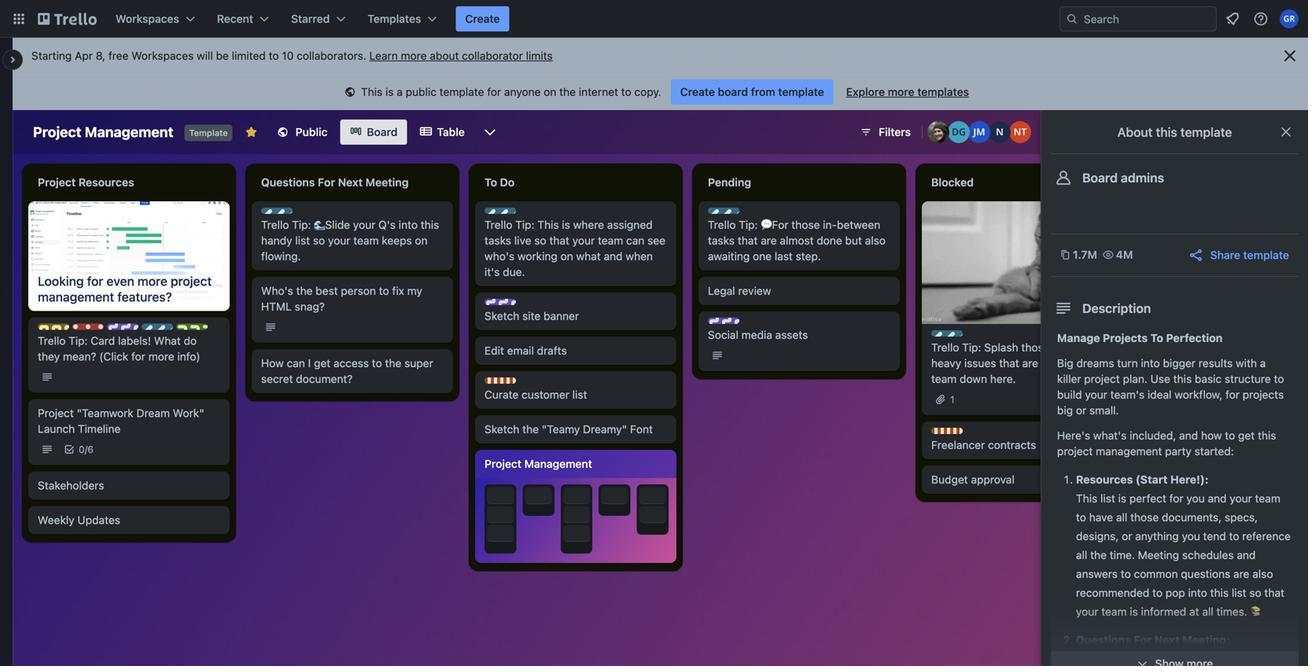 Task type: locate. For each thing, give the bounding box(es) containing it.
1 horizontal spatial or
[[1122, 530, 1133, 543]]

those up "slowing"
[[1022, 341, 1050, 354]]

workspaces inside dropdown button
[[116, 12, 179, 25]]

to left the do
[[485, 176, 497, 189]]

0 vertical spatial are
[[761, 234, 777, 247]]

team for can
[[598, 234, 624, 247]]

trello inside trello tip: card labels! what do they mean? (click for more info)
[[38, 335, 66, 348]]

awaiting
[[708, 250, 750, 263]]

template down the learn more about collaborator limits 'link'
[[440, 85, 484, 98]]

build
[[1058, 388, 1083, 401]]

2 tasks from the left
[[708, 234, 735, 247]]

workspaces
[[116, 12, 179, 25], [132, 49, 194, 62]]

Board name text field
[[25, 120, 181, 145]]

a inside big dreams turn into bigger results with a killer project plan. use this basic structure to build your team's ideal workflow, for projects big or small.
[[1261, 357, 1267, 370]]

2 horizontal spatial this
[[1077, 492, 1098, 505]]

are inside trello tip trello tip: 💬for those in-between tasks that are almost done but also awaiting one last step.
[[761, 234, 777, 247]]

the down designs,
[[1091, 549, 1107, 562]]

filters
[[879, 126, 911, 139]]

1 horizontal spatial this
[[538, 218, 559, 231]]

team inside trello tip trello tip: this is where assigned tasks live so that your team can see who's working on what and when it's due.
[[598, 234, 624, 247]]

1 vertical spatial color: orange, title: "one more step" element
[[932, 428, 963, 434]]

0 horizontal spatial resources
[[79, 176, 134, 189]]

more right explore
[[888, 85, 915, 98]]

card
[[91, 335, 115, 348]]

more up "features?"
[[138, 274, 168, 289]]

1 vertical spatial or
[[1122, 530, 1133, 543]]

to
[[269, 49, 279, 62], [622, 85, 632, 98], [379, 285, 389, 297], [372, 357, 382, 370], [1275, 373, 1285, 386], [1226, 429, 1236, 442], [1077, 511, 1087, 524], [1230, 530, 1240, 543], [1121, 568, 1132, 581], [1153, 587, 1163, 600]]

0 vertical spatial management
[[85, 124, 174, 140]]

into inside 'resources (start here!): this list is perfect for you and your team to have all those documents, specs, designs, or anything you tend to reference all the time. meeting schedules and answers to common questions are also recommended to pop into this list so that your team is informed at all times. 📚'
[[1189, 587, 1208, 600]]

get right i
[[314, 357, 331, 370]]

sketch left site
[[485, 310, 520, 323]]

share template
[[1211, 249, 1290, 262]]

design inside "design team social media assets"
[[724, 319, 756, 330]]

Pending text field
[[699, 170, 900, 195]]

tasks
[[485, 234, 512, 247], [708, 234, 735, 247]]

team down review
[[758, 319, 782, 330]]

board left admins
[[1083, 170, 1118, 185]]

2 horizontal spatial so
[[1250, 587, 1262, 600]]

on inside trello tip trello tip: 🌊slide your q's into this handy list so your team keeps on flowing.
[[415, 234, 428, 247]]

that right forget
[[1174, 653, 1194, 666]]

is inside trello tip trello tip: this is where assigned tasks live so that your team can see who's working on what and when it's due.
[[562, 218, 570, 231]]

tip down 'questions for next meeting'
[[305, 209, 319, 220]]

so down the 🌊slide
[[313, 234, 325, 247]]

board up questions for next meeting text box
[[367, 126, 398, 139]]

1 vertical spatial get
[[1239, 429, 1255, 442]]

dreams
[[1077, 357, 1115, 370]]

0 vertical spatial all
[[1117, 511, 1128, 524]]

0 vertical spatial those
[[792, 218, 820, 231]]

2 horizontal spatial color: purple, title: "design team" element
[[708, 318, 782, 330]]

trello tip trello tip: 🌊slide your q's into this handy list so your team keeps on flowing.
[[261, 209, 439, 263]]

pending
[[708, 176, 752, 189]]

are for almost
[[761, 234, 777, 247]]

who's
[[261, 285, 293, 297]]

handy
[[261, 234, 292, 247]]

2 vertical spatial into
[[1189, 587, 1208, 600]]

sketch the "teamy dreamy" font link
[[485, 422, 667, 438]]

design team social media assets
[[708, 319, 808, 342]]

this inside 'resources (start here!): this list is perfect for you and your team to have all those documents, specs, designs, or anything you tend to reference all the time. meeting schedules and answers to common questions are also recommended to pop into this list so that your team is informed at all times. 📚'
[[1211, 587, 1229, 600]]

project down dreams
[[1085, 373, 1121, 386]]

0 horizontal spatial for
[[318, 176, 335, 189]]

Questions For Next Meeting text field
[[252, 170, 453, 195]]

1 horizontal spatial create
[[681, 85, 715, 98]]

also inside trello tip trello tip: 💬for those in-between tasks that are almost done but also awaiting one last step.
[[865, 234, 886, 247]]

looking
[[38, 274, 84, 289]]

2 horizontal spatial those
[[1131, 511, 1159, 524]]

1 horizontal spatial management
[[525, 458, 593, 471]]

the up snag?
[[296, 285, 313, 297]]

templates button
[[358, 6, 447, 31]]

get
[[314, 357, 331, 370], [1239, 429, 1255, 442]]

team down assigned
[[598, 234, 624, 247]]

what
[[576, 250, 601, 263]]

also down reference
[[1253, 568, 1274, 581]]

curate
[[485, 388, 519, 401]]

tip for who's
[[528, 209, 543, 220]]

1 vertical spatial management
[[525, 458, 593, 471]]

customize views image
[[482, 124, 498, 140]]

0 vertical spatial project
[[171, 274, 212, 289]]

tip inside trello tip trello tip: 🌊slide your q's into this handy list so your team keeps on flowing.
[[305, 209, 319, 220]]

1 horizontal spatial tasks
[[708, 234, 735, 247]]

2 horizontal spatial design
[[724, 319, 756, 330]]

0 horizontal spatial into
[[399, 218, 418, 231]]

who's the best person to fix my html snag? link
[[261, 283, 444, 315]]

0 horizontal spatial project management
[[33, 124, 174, 140]]

0 vertical spatial meeting
[[366, 176, 409, 189]]

project management down "teamy
[[485, 458, 593, 471]]

so up the working
[[535, 234, 547, 247]]

1 horizontal spatial so
[[535, 234, 547, 247]]

1 vertical spatial project
[[1085, 373, 1121, 386]]

priority
[[88, 325, 121, 336]]

1 vertical spatial are
[[1023, 357, 1039, 370]]

0 vertical spatial also
[[865, 234, 886, 247]]

1 tasks from the left
[[485, 234, 512, 247]]

questions inside text box
[[261, 176, 315, 189]]

are inside trello tip trello tip: splash those redtape- heavy issues that are slowing your team down here.
[[1023, 357, 1039, 370]]

primary element
[[0, 0, 1309, 38]]

devan goldstein (devangoldstein2) image
[[948, 121, 970, 143]]

more down what
[[148, 350, 174, 363]]

or inside big dreams turn into bigger results with a killer project plan. use this basic structure to build your team's ideal workflow, for projects big or small.
[[1077, 404, 1087, 417]]

tip: inside trello tip trello tip: this is where assigned tasks live so that your team can see who's working on what and when it's due.
[[516, 218, 535, 231]]

2 horizontal spatial into
[[1189, 587, 1208, 600]]

to right access
[[372, 357, 382, 370]]

tasks up who's
[[485, 234, 512, 247]]

or up time.
[[1122, 530, 1133, 543]]

are for slowing
[[1023, 357, 1039, 370]]

to right tend
[[1230, 530, 1240, 543]]

1 sketch from the top
[[485, 310, 520, 323]]

tip: up handy at the top left of page
[[292, 218, 311, 231]]

meeting inside 'resources (start here!): this list is perfect for you and your team to have all those documents, specs, designs, or anything you tend to reference all the time. meeting schedules and answers to common questions are also recommended to pop into this list so that your team is informed at all times. 📚'
[[1139, 549, 1180, 562]]

specs,
[[1225, 511, 1259, 524]]

questions up never
[[1077, 634, 1132, 647]]

board link
[[340, 120, 407, 145]]

so up 📚
[[1250, 587, 1262, 600]]

this inside trello tip trello tip: 🌊slide your q's into this handy list so your team keeps on flowing.
[[421, 218, 439, 231]]

starting
[[31, 49, 72, 62]]

0 vertical spatial color: orange, title: "one more step" element
[[485, 378, 516, 384]]

to right how
[[1226, 429, 1236, 442]]

project resources
[[38, 176, 134, 189]]

sketch the "teamy dreamy" font
[[485, 423, 653, 436]]

to left fix
[[379, 285, 389, 297]]

designs,
[[1077, 530, 1119, 543]]

1 horizontal spatial resources
[[1077, 473, 1134, 486]]

board inside 'link'
[[367, 126, 398, 139]]

to inside who's the best person to fix my html snag?
[[379, 285, 389, 297]]

tasks inside trello tip trello tip: this is where assigned tasks live so that your team can see who's working on what and when it's due.
[[485, 234, 512, 247]]

1 vertical spatial you
[[1183, 530, 1201, 543]]

between
[[837, 218, 881, 231]]

so inside 'resources (start here!): this list is perfect for you and your team to have all those documents, specs, designs, or anything you tend to reference all the time. meeting schedules and answers to common questions are also recommended to pop into this list so that your team is informed at all times. 📚'
[[1250, 587, 1262, 600]]

can left i
[[287, 357, 305, 370]]

team down q's
[[354, 234, 379, 247]]

team
[[354, 234, 379, 247], [598, 234, 624, 247], [932, 373, 957, 386], [1256, 492, 1281, 505], [1102, 606, 1127, 619]]

0 vertical spatial project management
[[33, 124, 174, 140]]

create up collaborator
[[465, 12, 500, 25]]

for inside trello tip: card labels! what do they mean? (click for more info)
[[131, 350, 145, 363]]

those inside trello tip trello tip: splash those redtape- heavy issues that are slowing your team down here.
[[1022, 341, 1050, 354]]

meeting down anything
[[1139, 549, 1180, 562]]

2 sketch from the top
[[485, 423, 520, 436]]

color: purple, title: "design team" element
[[485, 299, 559, 311], [708, 318, 782, 330], [107, 324, 181, 336]]

is left where
[[562, 218, 570, 231]]

2 horizontal spatial are
[[1234, 568, 1250, 581]]

0 vertical spatial questions
[[261, 176, 315, 189]]

next inside text box
[[338, 176, 363, 189]]

0 vertical spatial can
[[627, 234, 645, 247]]

assets
[[776, 329, 808, 342]]

0 horizontal spatial to
[[485, 176, 497, 189]]

those inside trello tip trello tip: 💬for those in-between tasks that are almost done but also awaiting one last step.
[[792, 218, 820, 231]]

team down heavy at the right
[[932, 373, 957, 386]]

1 horizontal spatial project management
[[485, 458, 593, 471]]

into up at
[[1189, 587, 1208, 600]]

those for slowing
[[1022, 341, 1050, 354]]

so inside trello tip trello tip: this is where assigned tasks live so that your team can see who's working on what and when it's due.
[[535, 234, 547, 247]]

can inside trello tip trello tip: this is where assigned tasks live so that your team can see who's working on what and when it's due.
[[627, 234, 645, 247]]

for left even
[[87, 274, 103, 289]]

more right learn
[[401, 49, 427, 62]]

to left copy.
[[622, 85, 632, 98]]

0 horizontal spatial questions
[[261, 176, 315, 189]]

1 vertical spatial also
[[1253, 568, 1274, 581]]

management inside the looking for even more project management features?
[[38, 290, 114, 305]]

projects
[[1103, 332, 1148, 345]]

can inside 'how can i get access to the super secret document?'
[[287, 357, 305, 370]]

your up "specs,"
[[1230, 492, 1253, 505]]

media
[[742, 329, 773, 342]]

and up party at the bottom of page
[[1180, 429, 1199, 442]]

1 vertical spatial to
[[1151, 332, 1164, 345]]

so inside trello tip trello tip: 🌊slide your q's into this handy list so your team keeps on flowing.
[[313, 234, 325, 247]]

0 horizontal spatial on
[[415, 234, 428, 247]]

tip up one
[[752, 209, 766, 220]]

tip inside trello tip trello tip: this is where assigned tasks live so that your team can see who's working on what and when it's due.
[[528, 209, 543, 220]]

on left what on the top left
[[561, 250, 573, 263]]

or
[[1077, 404, 1087, 417], [1122, 530, 1133, 543]]

color: sky, title: "trello tip" element for that
[[708, 208, 766, 220]]

2 horizontal spatial team
[[758, 319, 782, 330]]

for inside text box
[[318, 176, 335, 189]]

this
[[361, 85, 383, 98], [538, 218, 559, 231], [1077, 492, 1098, 505]]

0 horizontal spatial get
[[314, 357, 331, 370]]

1 horizontal spatial color: purple, title: "design team" element
[[485, 299, 559, 311]]

starting apr 8, free workspaces will be limited to 10 collaborators. learn more about collaborator limits
[[31, 49, 553, 62]]

1 horizontal spatial for
[[1134, 634, 1152, 647]]

this right about
[[1157, 125, 1178, 140]]

will
[[197, 49, 213, 62]]

for up the 🌊slide
[[318, 176, 335, 189]]

for down here!):
[[1170, 492, 1184, 505]]

jordan mirchev (jordan_mirchev) image
[[969, 121, 991, 143]]

those inside 'resources (start here!): this list is perfect for you and your team to have all those documents, specs, designs, or anything you tend to reference all the time. meeting schedules and answers to common questions are also recommended to pop into this list so that your team is informed at all times. 📚'
[[1131, 511, 1159, 524]]

is left perfect
[[1119, 492, 1127, 505]]

resources inside 'resources (start here!): this list is perfect for you and your team to have all those documents, specs, designs, or anything you tend to reference all the time. meeting schedules and answers to common questions are also recommended to pop into this list so that your team is informed at all times. 📚'
[[1077, 473, 1134, 486]]

team for keeps
[[354, 234, 379, 247]]

started:
[[1195, 445, 1235, 458]]

can
[[627, 234, 645, 247], [287, 357, 305, 370]]

budget approval link
[[932, 472, 1114, 488]]

use
[[1151, 373, 1171, 386]]

0 horizontal spatial tasks
[[485, 234, 512, 247]]

for inside the looking for even more project management features?
[[87, 274, 103, 289]]

Blocked text field
[[922, 170, 1124, 195]]

never
[[1077, 653, 1107, 666]]

0 vertical spatial or
[[1077, 404, 1087, 417]]

social
[[708, 329, 739, 342]]

management inside here's what's included, and how to get this project management party started:
[[1096, 445, 1163, 458]]

your up small. at the bottom right of the page
[[1086, 388, 1108, 401]]

0 horizontal spatial those
[[792, 218, 820, 231]]

all right have on the right bottom
[[1117, 511, 1128, 524]]

that down reference
[[1265, 587, 1285, 600]]

tip inside trello tip trello tip: splash those redtape- heavy issues that are slowing your team down here.
[[975, 331, 990, 342]]

1 vertical spatial create
[[681, 85, 715, 98]]

recent button
[[208, 6, 279, 31]]

0 horizontal spatial management
[[85, 124, 174, 140]]

is left the public
[[386, 85, 394, 98]]

a left the public
[[397, 85, 403, 98]]

list inside trello tip trello tip: 🌊slide your q's into this handy list so your team keeps on flowing.
[[295, 234, 310, 247]]

1 vertical spatial next
[[1155, 634, 1180, 647]]

nicole tang (nicoletang31) image
[[1010, 121, 1032, 143]]

1 horizontal spatial are
[[1023, 357, 1039, 370]]

tip: for one
[[739, 218, 758, 231]]

1 vertical spatial meeting
[[1139, 549, 1180, 562]]

who's the best person to fix my html snag?
[[261, 285, 423, 313]]

legal review link
[[708, 283, 891, 299]]

info)
[[177, 350, 200, 363]]

those down perfect
[[1131, 511, 1159, 524]]

create inside button
[[465, 12, 500, 25]]

into up use
[[1142, 357, 1161, 370]]

the inside 'how can i get access to the super secret document?'
[[385, 357, 402, 370]]

next inside questions for next meeting: never again forget that important question
[[1155, 634, 1180, 647]]

1 horizontal spatial color: orange, title: "one more step" element
[[932, 428, 963, 434]]

project down board name text field
[[38, 176, 76, 189]]

team inside trello tip trello tip: 🌊slide your q's into this handy list so your team keeps on flowing.
[[354, 234, 379, 247]]

tip: inside trello tip trello tip: 💬for those in-between tasks that are almost done but also awaiting one last step.
[[739, 218, 758, 231]]

list up have on the right bottom
[[1101, 492, 1116, 505]]

killer
[[1058, 373, 1082, 386]]

more inside the looking for even more project management features?
[[138, 274, 168, 289]]

tip inside trello tip trello tip: 💬for those in-between tasks that are almost done but also awaiting one last step.
[[752, 209, 766, 220]]

projects
[[1243, 388, 1285, 401]]

1.7m
[[1073, 248, 1098, 261]]

management down looking
[[38, 290, 114, 305]]

question
[[1249, 653, 1293, 666]]

1 horizontal spatial management
[[1096, 445, 1163, 458]]

trello tip trello tip: this is where assigned tasks live so that your team can see who's working on what and when it's due.
[[485, 209, 666, 279]]

this right sm icon
[[361, 85, 383, 98]]

resources down board name text field
[[79, 176, 134, 189]]

this up the working
[[538, 218, 559, 231]]

color: purple, title: "design team" element for sketch site banner
[[485, 299, 559, 311]]

template
[[440, 85, 484, 98], [779, 85, 825, 98], [1181, 125, 1233, 140], [1244, 249, 1290, 262]]

team inside trello tip trello tip: splash those redtape- heavy issues that are slowing your team down here.
[[932, 373, 957, 386]]

tip for one
[[752, 209, 766, 220]]

get right how
[[1239, 429, 1255, 442]]

sketch inside design team sketch site banner
[[485, 310, 520, 323]]

0 vertical spatial resources
[[79, 176, 134, 189]]

your inside trello tip trello tip: splash those redtape- heavy issues that are slowing your team down here.
[[1083, 357, 1106, 370]]

0 vertical spatial create
[[465, 12, 500, 25]]

due.
[[503, 266, 525, 279]]

design for social
[[724, 319, 756, 330]]

tip: up mean?
[[69, 335, 88, 348]]

create left board
[[681, 85, 715, 98]]

0 vertical spatial you
[[1187, 492, 1205, 505]]

1 horizontal spatial can
[[627, 234, 645, 247]]

0 notifications image
[[1224, 9, 1243, 28]]

for
[[318, 176, 335, 189], [1134, 634, 1152, 647]]

tasks for that
[[708, 234, 735, 247]]

public button
[[267, 120, 337, 145]]

create board from template link
[[671, 79, 834, 105]]

team down recommended
[[1102, 606, 1127, 619]]

explore more templates
[[847, 85, 970, 98]]

into inside trello tip trello tip: 🌊slide your q's into this handy list so your team keeps on flowing.
[[399, 218, 418, 231]]

schedules
[[1183, 549, 1235, 562]]

to inside big dreams turn into bigger results with a killer project plan. use this basic structure to build your team's ideal workflow, for projects big or small.
[[1275, 373, 1285, 386]]

and right what on the top left
[[604, 250, 623, 263]]

your inside big dreams turn into bigger results with a killer project plan. use this basic structure to build your team's ideal workflow, for projects big or small.
[[1086, 388, 1108, 401]]

tip up issues
[[975, 331, 990, 342]]

those for almost
[[792, 218, 820, 231]]

0 horizontal spatial board
[[367, 126, 398, 139]]

anyone
[[504, 85, 541, 98]]

project "teamwork dream work" launch timeline
[[38, 407, 204, 436]]

a right "with"
[[1261, 357, 1267, 370]]

1 vertical spatial those
[[1022, 341, 1050, 354]]

that inside questions for next meeting: never again forget that important question
[[1174, 653, 1194, 666]]

team inside "design team social media assets"
[[758, 319, 782, 330]]

meeting up q's
[[366, 176, 409, 189]]

to right projects
[[1151, 332, 1164, 345]]

questions down public button
[[261, 176, 315, 189]]

0 horizontal spatial this
[[361, 85, 383, 98]]

1 horizontal spatial on
[[544, 85, 557, 98]]

1 vertical spatial sketch
[[485, 423, 520, 436]]

1 horizontal spatial meeting
[[1139, 549, 1180, 562]]

0 vertical spatial get
[[314, 357, 331, 370]]

1 horizontal spatial a
[[1261, 357, 1267, 370]]

can up when
[[627, 234, 645, 247]]

for down structure
[[1226, 388, 1240, 401]]

2 vertical spatial are
[[1234, 568, 1250, 581]]

on right anyone
[[544, 85, 557, 98]]

0
[[79, 444, 85, 455]]

banner
[[544, 310, 579, 323]]

more inside 'explore more templates' link
[[888, 85, 915, 98]]

documents,
[[1162, 511, 1222, 524]]

2 vertical spatial project
[[1058, 445, 1093, 458]]

1 vertical spatial a
[[1261, 357, 1267, 370]]

freelancer contracts link
[[932, 438, 1114, 453]]

color: orange, title: "one more step" element up curate
[[485, 378, 516, 384]]

more
[[401, 49, 427, 62], [888, 85, 915, 98], [138, 274, 168, 289], [148, 350, 174, 363]]

2 vertical spatial those
[[1131, 511, 1159, 524]]

(start
[[1136, 473, 1168, 486]]

questions for questions for next meeting
[[261, 176, 315, 189]]

0 horizontal spatial next
[[338, 176, 363, 189]]

management inside board name text field
[[85, 124, 174, 140]]

1 vertical spatial this
[[538, 218, 559, 231]]

for down labels!
[[131, 350, 145, 363]]

tasks inside trello tip trello tip: 💬for those in-between tasks that are almost done but also awaiting one last step.
[[708, 234, 735, 247]]

or right big on the bottom of page
[[1077, 404, 1087, 417]]

this inside here's what's included, and how to get this project management party started:
[[1258, 429, 1277, 442]]

resources inside "text box"
[[79, 176, 134, 189]]

management up "project resources" "text box"
[[85, 124, 174, 140]]

To Do text field
[[475, 170, 677, 195]]

trello tip: splash those redtape- heavy issues that are slowing your team down here. link
[[932, 340, 1114, 387]]

big
[[1058, 404, 1074, 417]]

Search field
[[1079, 7, 1217, 31]]

that inside 'resources (start here!): this list is perfect for you and your team to have all those documents, specs, designs, or anything you tend to reference all the time. meeting schedules and answers to common questions are also recommended to pop into this list so that your team is informed at all times. 📚'
[[1265, 587, 1285, 600]]

issues
[[965, 357, 997, 370]]

also right the but
[[865, 234, 886, 247]]

0 vertical spatial into
[[399, 218, 418, 231]]

for inside big dreams turn into bigger results with a killer project plan. use this basic structure to build your team's ideal workflow, for projects big or small.
[[1226, 388, 1240, 401]]

workspaces up free
[[116, 12, 179, 25]]

board
[[718, 85, 748, 98]]

questions inside questions for next meeting: never again forget that important question
[[1077, 634, 1132, 647]]

1 horizontal spatial team
[[535, 300, 559, 311]]

get inside here's what's included, and how to get this project management party started:
[[1239, 429, 1255, 442]]

0 vertical spatial management
[[38, 290, 114, 305]]

1 vertical spatial can
[[287, 357, 305, 370]]

2 vertical spatial all
[[1203, 606, 1214, 619]]

design inside design team sketch site banner
[[501, 300, 532, 311]]

color: orange, title: "one more step" element
[[485, 378, 516, 384], [932, 428, 963, 434]]

design team sketch site banner
[[485, 300, 579, 323]]

for inside questions for next meeting: never again forget that important question
[[1134, 634, 1152, 647]]

color: sky, title: "trello tip" element
[[261, 208, 319, 220], [485, 208, 543, 220], [708, 208, 766, 220], [142, 324, 200, 336], [932, 331, 990, 342]]

caity (caity) image
[[928, 121, 950, 143]]

0 vertical spatial next
[[338, 176, 363, 189]]

also inside 'resources (start here!): this list is perfect for you and your team to have all those documents, specs, designs, or anything you tend to reference all the time. meeting schedules and answers to common questions are also recommended to pop into this list so that your team is informed at all times. 📚'
[[1253, 568, 1274, 581]]

1 vertical spatial management
[[1096, 445, 1163, 458]]

management down "teamy
[[525, 458, 593, 471]]

this is a public template for anyone on the internet to copy.
[[361, 85, 662, 98]]

1 vertical spatial on
[[415, 234, 428, 247]]

or inside 'resources (start here!): this list is perfect for you and your team to have all those documents, specs, designs, or anything you tend to reference all the time. meeting schedules and answers to common questions are also recommended to pop into this list so that your team is informed at all times. 📚'
[[1122, 530, 1133, 543]]

1 horizontal spatial also
[[1253, 568, 1274, 581]]

sketch down curate
[[485, 423, 520, 436]]

bigger
[[1164, 357, 1196, 370]]

tip up live
[[528, 209, 543, 220]]

you up documents, on the right bottom of the page
[[1187, 492, 1205, 505]]

this down bigger
[[1174, 373, 1192, 386]]

next
[[338, 176, 363, 189], [1155, 634, 1180, 647]]

nic (nicoletollefson1) image
[[989, 121, 1011, 143]]

this up have on the right bottom
[[1077, 492, 1098, 505]]

back to home image
[[38, 6, 97, 31]]

to up projects
[[1275, 373, 1285, 386]]

more inside trello tip: card labels! what do they mean? (click for more info)
[[148, 350, 174, 363]]

color: sky, title: "trello tip" element for live
[[485, 208, 543, 220]]

0 vertical spatial board
[[367, 126, 398, 139]]

assigned
[[607, 218, 653, 231]]

0 vertical spatial workspaces
[[116, 12, 179, 25]]

the left the super
[[385, 357, 402, 370]]

are right questions on the right bottom of page
[[1234, 568, 1250, 581]]

2 horizontal spatial on
[[561, 250, 573, 263]]

team inside design team sketch site banner
[[535, 300, 559, 311]]

6
[[88, 444, 94, 455]]

all up answers
[[1077, 549, 1088, 562]]

into inside big dreams turn into bigger results with a killer project plan. use this basic structure to build your team's ideal workflow, for projects big or small.
[[1142, 357, 1161, 370]]

1 horizontal spatial get
[[1239, 429, 1255, 442]]

project up color: lime, title: "halp" element
[[171, 274, 212, 289]]

that inside trello tip trello tip: splash those redtape- heavy issues that are slowing your team down here.
[[1000, 357, 1020, 370]]

tip: inside trello tip trello tip: 🌊slide your q's into this handy list so your team keeps on flowing.
[[292, 218, 311, 231]]

0 horizontal spatial can
[[287, 357, 305, 370]]

for left anyone
[[487, 85, 501, 98]]

template
[[189, 128, 228, 138]]

project inside big dreams turn into bigger results with a killer project plan. use this basic structure to build your team's ideal workflow, for projects big or small.
[[1085, 373, 1121, 386]]

1 vertical spatial into
[[1142, 357, 1161, 370]]

starred button
[[282, 6, 355, 31]]

templates
[[368, 12, 421, 25]]

filters button
[[856, 120, 916, 145]]

that inside trello tip trello tip: 💬for those in-between tasks that are almost done but also awaiting one last step.
[[738, 234, 758, 247]]

0 horizontal spatial all
[[1077, 549, 1088, 562]]

0 horizontal spatial meeting
[[366, 176, 409, 189]]



Task type: describe. For each thing, give the bounding box(es) containing it.
🌊slide
[[314, 218, 350, 231]]

star or unstar board image
[[245, 126, 258, 139]]

project inside "text box"
[[38, 176, 76, 189]]

color: orange, title: "one more step" element for curate
[[485, 378, 516, 384]]

list right customer
[[573, 388, 587, 401]]

is down recommended
[[1130, 606, 1139, 619]]

who's
[[485, 250, 515, 263]]

list up times.
[[1232, 587, 1247, 600]]

internet
[[579, 85, 619, 98]]

1 horizontal spatial to
[[1151, 332, 1164, 345]]

color: red, title: "priority" element
[[72, 324, 121, 336]]

and down reference
[[1237, 549, 1256, 562]]

workspaces button
[[106, 6, 205, 31]]

0 horizontal spatial a
[[397, 85, 403, 98]]

color: sky, title: "trello tip" element for handy
[[261, 208, 319, 220]]

halp
[[192, 325, 213, 336]]

for for meeting
[[318, 176, 335, 189]]

for inside 'resources (start here!): this list is perfect for you and your team to have all those documents, specs, designs, or anything you tend to reference all the time. meeting schedules and answers to common questions are also recommended to pop into this list so that your team is informed at all times. 📚'
[[1170, 492, 1184, 505]]

color: lime, title: "halp" element
[[176, 324, 213, 336]]

perfection
[[1167, 332, 1223, 345]]

approval
[[972, 473, 1015, 486]]

trello tip trello tip: splash those redtape- heavy issues that are slowing your team down here.
[[932, 331, 1106, 386]]

the inside who's the best person to fix my html snag?
[[296, 285, 313, 297]]

template right from in the right of the page
[[779, 85, 825, 98]]

drafts
[[537, 344, 567, 357]]

your down the 🌊slide
[[328, 234, 351, 247]]

for for meeting:
[[1134, 634, 1152, 647]]

public
[[406, 85, 437, 98]]

informed
[[1142, 606, 1187, 619]]

where
[[573, 218, 605, 231]]

important
[[1197, 653, 1246, 666]]

big
[[1058, 357, 1074, 370]]

about
[[1118, 125, 1153, 140]]

team's
[[1111, 388, 1145, 401]]

budget approval
[[932, 473, 1015, 486]]

learn more about collaborator limits link
[[370, 49, 553, 62]]

tend
[[1204, 530, 1227, 543]]

0 horizontal spatial team
[[157, 325, 181, 336]]

this inside 'resources (start here!): this list is perfect for you and your team to have all those documents, specs, designs, or anything you tend to reference all the time. meeting schedules and answers to common questions are also recommended to pop into this list so that your team is informed at all times. 📚'
[[1077, 492, 1098, 505]]

and inside trello tip trello tip: this is where assigned tasks live so that your team can see who's working on what and when it's due.
[[604, 250, 623, 263]]

open information menu image
[[1254, 11, 1269, 27]]

tasks for live
[[485, 234, 512, 247]]

forget
[[1140, 653, 1171, 666]]

tip: inside trello tip trello tip: splash those redtape- heavy issues that are slowing your team down here.
[[963, 341, 982, 354]]

0 horizontal spatial color: purple, title: "design team" element
[[107, 324, 181, 336]]

down
[[960, 373, 988, 386]]

here's
[[1058, 429, 1091, 442]]

answers
[[1077, 568, 1118, 581]]

your left q's
[[353, 218, 376, 231]]

board admins
[[1083, 170, 1165, 185]]

search image
[[1066, 13, 1079, 25]]

times.
[[1217, 606, 1248, 619]]

about
[[430, 49, 459, 62]]

team for assets
[[758, 319, 782, 330]]

get inside 'how can i get access to the super secret document?'
[[314, 357, 331, 370]]

ideal
[[1148, 388, 1172, 401]]

curate customer list link
[[485, 387, 667, 403]]

edit email drafts link
[[485, 343, 667, 359]]

templates
[[918, 85, 970, 98]]

1 vertical spatial workspaces
[[132, 49, 194, 62]]

here's what's included, and how to get this project management party started:
[[1058, 429, 1277, 458]]

and inside here's what's included, and how to get this project management party started:
[[1180, 429, 1199, 442]]

dream
[[137, 407, 170, 420]]

template right about
[[1181, 125, 1233, 140]]

to inside 'how can i get access to the super secret document?'
[[372, 357, 382, 370]]

freelancer
[[932, 439, 986, 452]]

project inside board name text field
[[33, 124, 82, 140]]

team up "specs,"
[[1256, 492, 1281, 505]]

on inside trello tip trello tip: this is where assigned tasks live so that your team can see who's working on what and when it's due.
[[561, 250, 573, 263]]

mean?
[[63, 350, 96, 363]]

to left 10
[[269, 49, 279, 62]]

tip up info)
[[185, 325, 200, 336]]

2 horizontal spatial all
[[1203, 606, 1214, 619]]

here.
[[991, 373, 1017, 386]]

color: purple, title: "design team" element for social media assets
[[708, 318, 782, 330]]

turn
[[1118, 357, 1139, 370]]

what
[[154, 335, 181, 348]]

questions for questions for next meeting: never again forget that important question
[[1077, 634, 1132, 647]]

1 vertical spatial all
[[1077, 549, 1088, 562]]

explore more templates link
[[837, 79, 979, 105]]

Project Resources text field
[[28, 170, 230, 195]]

updates
[[78, 514, 120, 527]]

design for sketch
[[501, 300, 532, 311]]

the inside "link"
[[523, 423, 539, 436]]

apr
[[75, 49, 93, 62]]

team for down
[[932, 373, 957, 386]]

when
[[626, 250, 653, 263]]

this inside trello tip trello tip: this is where assigned tasks live so that your team can see who's working on what and when it's due.
[[538, 218, 559, 231]]

to do
[[485, 176, 515, 189]]

my
[[407, 285, 423, 297]]

manage projects to perfection
[[1058, 332, 1223, 345]]

board for board admins
[[1083, 170, 1118, 185]]

q's
[[379, 218, 396, 231]]

0 vertical spatial on
[[544, 85, 557, 98]]

the inside 'resources (start here!): this list is perfect for you and your team to have all those documents, specs, designs, or anything you tend to reference all the time. meeting schedules and answers to common questions are also recommended to pop into this list so that your team is informed at all times. 📚'
[[1091, 549, 1107, 562]]

workflow,
[[1175, 388, 1223, 401]]

dreamy"
[[583, 423, 627, 436]]

curate customer list
[[485, 388, 587, 401]]

are inside 'resources (start here!): this list is perfect for you and your team to have all those documents, specs, designs, or anything you tend to reference all the time. meeting schedules and answers to common questions are also recommended to pop into this list so that your team is informed at all times. 📚'
[[1234, 568, 1250, 581]]

learn
[[370, 49, 398, 62]]

to left pop
[[1153, 587, 1163, 600]]

0 horizontal spatial design
[[123, 325, 154, 336]]

contracts
[[988, 439, 1037, 452]]

splash
[[985, 341, 1019, 354]]

here!):
[[1171, 473, 1209, 486]]

color: orange, title: "one more step" element for freelancer
[[932, 428, 963, 434]]

template inside button
[[1244, 249, 1290, 262]]

this inside big dreams turn into bigger results with a killer project plan. use this basic structure to build your team's ideal workflow, for projects big or small.
[[1174, 373, 1192, 386]]

tip: for flowing.
[[292, 218, 311, 231]]

tip: inside trello tip: card labels! what do they mean? (click for more info)
[[69, 335, 88, 348]]

to down time.
[[1121, 568, 1132, 581]]

font
[[630, 423, 653, 436]]

blocked
[[932, 176, 974, 189]]

tip: for who's
[[516, 218, 535, 231]]

/
[[85, 444, 88, 455]]

best
[[316, 285, 338, 297]]

fix
[[392, 285, 404, 297]]

structure
[[1225, 373, 1272, 386]]

and up "specs,"
[[1208, 492, 1227, 505]]

0 vertical spatial this
[[361, 85, 383, 98]]

sm image
[[342, 85, 358, 101]]

sketch inside "link"
[[485, 423, 520, 436]]

public
[[296, 126, 328, 139]]

your inside trello tip trello tip: this is where assigned tasks live so that your team can see who's working on what and when it's due.
[[573, 234, 595, 247]]

launch
[[38, 423, 75, 436]]

create board from template
[[681, 85, 825, 98]]

project inside the looking for even more project management features?
[[171, 274, 212, 289]]

have
[[1090, 511, 1114, 524]]

do
[[500, 176, 515, 189]]

working
[[518, 250, 558, 263]]

next for meeting
[[338, 176, 363, 189]]

how can i get access to the super secret document? link
[[261, 356, 444, 387]]

next for meeting:
[[1155, 634, 1180, 647]]

do
[[184, 335, 197, 348]]

meeting inside text box
[[366, 176, 409, 189]]

to inside text box
[[485, 176, 497, 189]]

in-
[[823, 218, 837, 231]]

how
[[1202, 429, 1223, 442]]

1 vertical spatial project management
[[485, 458, 593, 471]]

weekly updates link
[[38, 513, 220, 529]]

copy.
[[635, 85, 662, 98]]

that inside trello tip trello tip: this is where assigned tasks live so that your team can see who's working on what and when it's due.
[[550, 234, 570, 247]]

color: yellow, title: "copy request" element
[[38, 324, 69, 330]]

looking for even more project management features? link
[[28, 267, 230, 311]]

to left have on the right bottom
[[1077, 511, 1087, 524]]

create for create
[[465, 12, 500, 25]]

social media assets link
[[708, 327, 891, 343]]

project management inside board name text field
[[33, 124, 174, 140]]

they
[[38, 350, 60, 363]]

with
[[1236, 357, 1258, 370]]

greg robinson (gregrobinson96) image
[[1280, 9, 1299, 28]]

what's
[[1094, 429, 1127, 442]]

create for create board from template
[[681, 85, 715, 98]]

manage
[[1058, 332, 1101, 345]]

your down recommended
[[1077, 606, 1099, 619]]

freelancer contracts
[[932, 439, 1037, 452]]

1
[[951, 394, 955, 405]]

📚
[[1251, 606, 1262, 619]]

board for board
[[367, 126, 398, 139]]

project down curate
[[485, 458, 522, 471]]

to inside here's what's included, and how to get this project management party started:
[[1226, 429, 1236, 442]]

tip for flowing.
[[305, 209, 319, 220]]

project inside project "teamwork dream work" launch timeline
[[38, 407, 74, 420]]

project inside here's what's included, and how to get this project management party started:
[[1058, 445, 1093, 458]]

team for banner
[[535, 300, 559, 311]]

the left internet
[[560, 85, 576, 98]]

secret
[[261, 373, 293, 386]]

trello tip halp
[[157, 325, 213, 336]]

priority design team
[[88, 325, 181, 336]]

step.
[[796, 250, 821, 263]]



Task type: vqa. For each thing, say whether or not it's contained in the screenshot.
Share
yes



